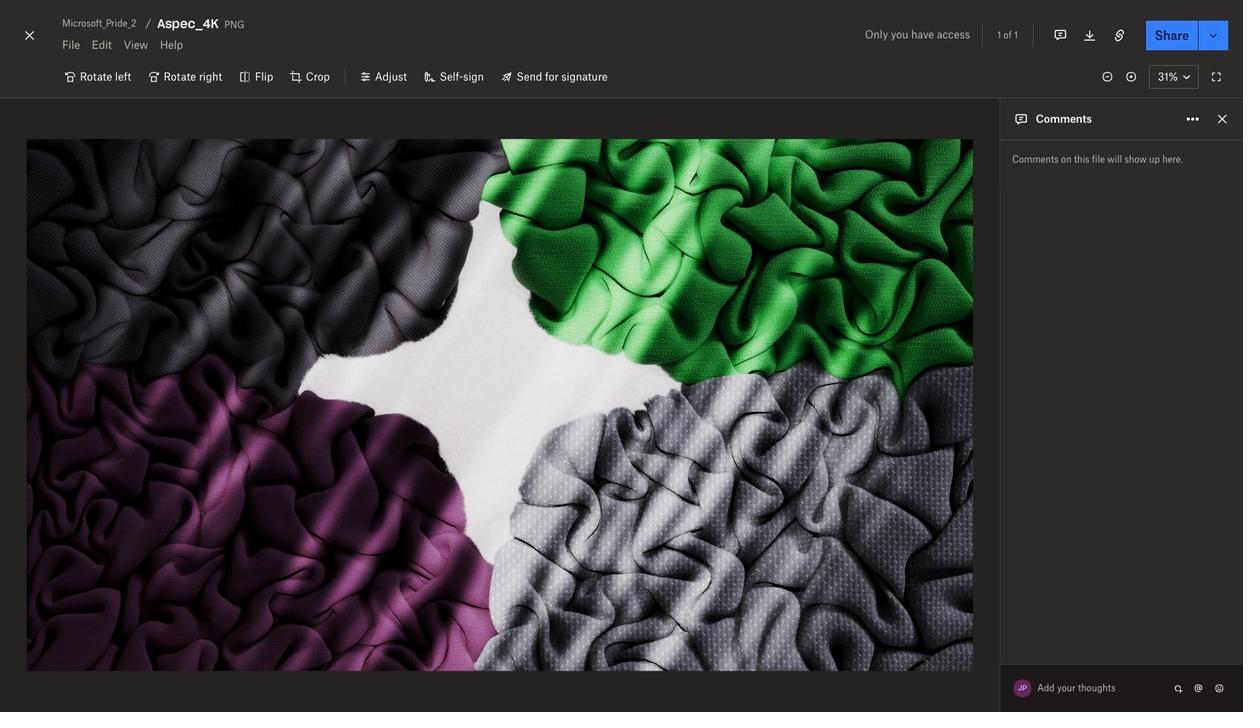 Task type: vqa. For each thing, say whether or not it's contained in the screenshot.
Add your thoughts text field
yes



Task type: describe. For each thing, give the bounding box(es) containing it.
close image
[[21, 24, 38, 47]]

close right sidebar image
[[1214, 110, 1231, 128]]

add your thoughts image
[[1038, 681, 1157, 697]]

Add your thoughts text field
[[1038, 677, 1169, 701]]



Task type: locate. For each thing, give the bounding box(es) containing it.
aspec_4k.png image
[[27, 139, 973, 672], [27, 139, 973, 672]]



